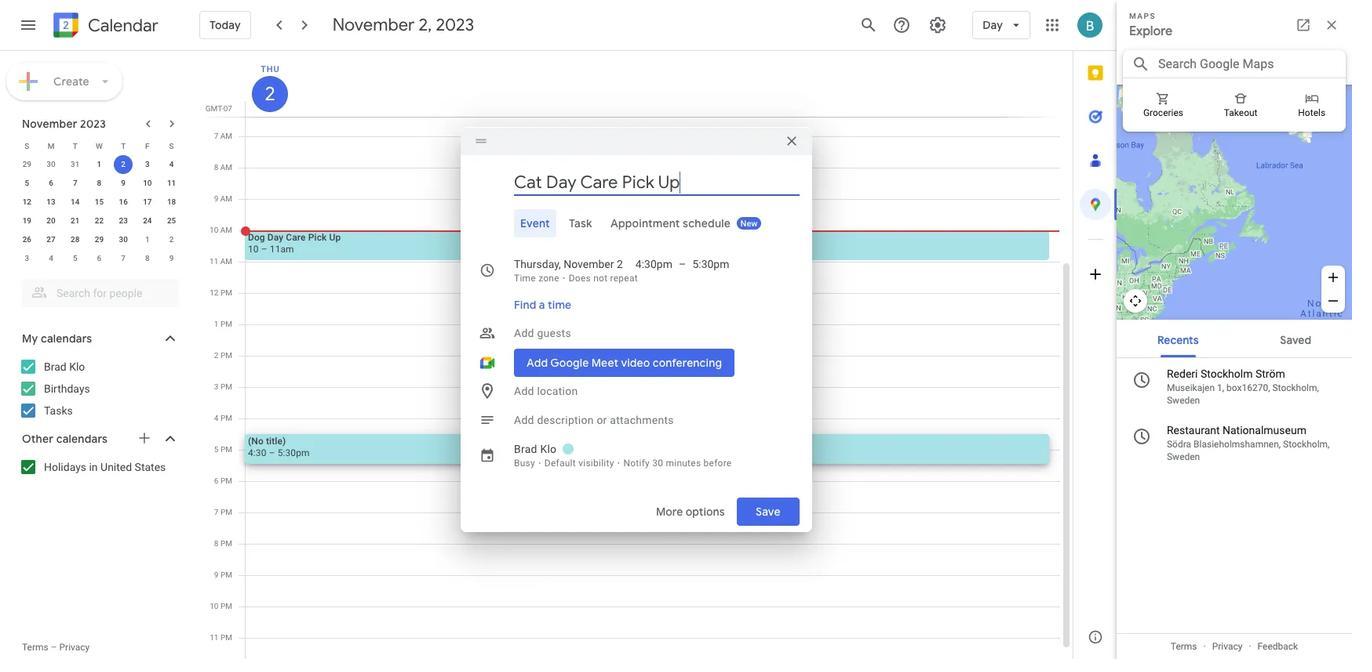 Task type: describe. For each thing, give the bounding box(es) containing it.
row containing 3
[[15, 250, 184, 268]]

10 element
[[138, 174, 157, 193]]

– inside dog day care pick up 10 – 11am
[[261, 244, 267, 255]]

0 vertical spatial 6
[[49, 179, 53, 188]]

27
[[47, 235, 56, 244]]

16
[[119, 198, 128, 206]]

notify 30 minutes before
[[623, 458, 732, 469]]

terms
[[22, 643, 48, 654]]

tab list containing event
[[473, 210, 800, 238]]

before
[[704, 458, 732, 469]]

privacy
[[59, 643, 90, 654]]

17 element
[[138, 193, 157, 212]]

thu 2
[[261, 64, 280, 107]]

side panel section
[[1073, 51, 1117, 660]]

december 6 element
[[90, 250, 109, 268]]

pm for 11 pm
[[220, 634, 232, 643]]

4:30
[[248, 448, 266, 459]]

december 1 element
[[138, 231, 157, 250]]

7 am
[[214, 132, 232, 140]]

m
[[48, 142, 54, 150]]

26 element
[[18, 231, 36, 250]]

10 pm
[[210, 603, 232, 611]]

18
[[167, 198, 176, 206]]

calendars for my calendars
[[41, 332, 92, 346]]

1 pm
[[214, 320, 232, 329]]

task button
[[562, 210, 598, 238]]

not
[[593, 273, 608, 284]]

29 for october 29 element
[[22, 160, 31, 169]]

does
[[569, 273, 591, 284]]

pm for 4 pm
[[220, 414, 232, 423]]

other
[[22, 432, 53, 447]]

10 for 10
[[143, 179, 152, 188]]

row containing 12
[[15, 193, 184, 212]]

2 for 2 pm
[[214, 352, 219, 360]]

default visibility
[[544, 458, 614, 469]]

visibility
[[578, 458, 614, 469]]

30 element
[[114, 231, 133, 250]]

2 vertical spatial november
[[564, 258, 614, 271]]

15 element
[[90, 193, 109, 212]]

17
[[143, 198, 152, 206]]

calendar heading
[[85, 15, 158, 36]]

united
[[100, 461, 132, 474]]

birthdays
[[44, 383, 90, 395]]

find a time button
[[508, 291, 578, 319]]

thu
[[261, 64, 280, 75]]

notify
[[623, 458, 650, 469]]

october 31 element
[[66, 155, 85, 174]]

december 3 element
[[18, 250, 36, 268]]

add for add guests
[[514, 327, 534, 340]]

or
[[597, 414, 607, 427]]

november for november 2, 2023
[[332, 14, 415, 36]]

row group containing 29
[[15, 155, 184, 268]]

pm for 5 pm
[[220, 446, 232, 454]]

5:30pm inside (no title) 4:30 – 5:30pm
[[277, 448, 310, 459]]

11 element
[[162, 174, 181, 193]]

30 for the october 30 element
[[47, 160, 56, 169]]

w
[[96, 142, 103, 150]]

my calendars list
[[3, 355, 195, 424]]

create button
[[6, 63, 122, 100]]

– right terms at the bottom
[[51, 643, 57, 654]]

2 column header
[[245, 51, 1060, 117]]

13
[[47, 198, 56, 206]]

2 grid
[[201, 51, 1073, 660]]

9 am
[[214, 195, 232, 203]]

24
[[143, 217, 152, 225]]

22
[[95, 217, 104, 225]]

location
[[537, 385, 578, 398]]

add other calendars image
[[137, 431, 152, 447]]

add description or attachments
[[514, 414, 674, 427]]

find a time
[[514, 298, 571, 312]]

december 8 element
[[138, 250, 157, 268]]

4:30pm
[[635, 258, 672, 271]]

time
[[514, 273, 536, 284]]

11 pm
[[210, 634, 232, 643]]

7 for 7 am
[[214, 132, 218, 140]]

december 9 element
[[162, 250, 181, 268]]

10 inside dog day care pick up 10 – 11am
[[248, 244, 259, 255]]

main drawer image
[[19, 16, 38, 35]]

event button
[[514, 210, 556, 238]]

other calendars
[[22, 432, 108, 447]]

12 element
[[18, 193, 36, 212]]

20
[[47, 217, 56, 225]]

pm for 9 pm
[[220, 571, 232, 580]]

8 for december 8 element
[[145, 254, 150, 263]]

21
[[71, 217, 80, 225]]

29 for '29' element
[[95, 235, 104, 244]]

25
[[167, 217, 176, 225]]

28
[[71, 235, 80, 244]]

am for 8 am
[[220, 163, 232, 172]]

brad klo inside my calendars list
[[44, 361, 85, 374]]

tab list inside side panel section
[[1073, 51, 1117, 616]]

default
[[544, 458, 576, 469]]

8 pm
[[214, 540, 232, 549]]

pm for 6 pm
[[220, 477, 232, 486]]

schedule
[[683, 217, 731, 231]]

my calendars
[[22, 332, 92, 346]]

up
[[329, 232, 341, 243]]

11 am
[[210, 257, 232, 266]]

repeat
[[610, 273, 638, 284]]

Add title text field
[[514, 171, 800, 195]]

21 element
[[66, 212, 85, 231]]

today
[[210, 18, 241, 32]]

add guests button
[[508, 319, 800, 348]]

row containing 19
[[15, 212, 184, 231]]

am for 7 am
[[220, 132, 232, 140]]

november for november 2023
[[22, 117, 77, 131]]

9 for 9 am
[[214, 195, 218, 203]]

f
[[145, 142, 150, 150]]

2, today element
[[114, 155, 133, 174]]

9 pm
[[214, 571, 232, 580]]

pm for 7 pm
[[220, 508, 232, 517]]

november 2023
[[22, 117, 106, 131]]

holidays
[[44, 461, 86, 474]]

thursday, november 2, today element
[[252, 76, 288, 112]]

2,
[[419, 14, 432, 36]]

am for 9 am
[[220, 195, 232, 203]]

1 vertical spatial klo
[[540, 443, 557, 456]]

other calendars button
[[3, 427, 195, 452]]

3 for december 3 element
[[25, 254, 29, 263]]

gmt-
[[205, 104, 223, 113]]

pm for 10 pm
[[220, 603, 232, 611]]

1 t from the left
[[73, 142, 78, 150]]

tasks
[[44, 405, 73, 417]]

28 element
[[66, 231, 85, 250]]

find
[[514, 298, 536, 312]]

thursday, november 2
[[514, 258, 623, 271]]

2 horizontal spatial 30
[[652, 458, 663, 469]]

2 for the 2, today element
[[121, 160, 126, 169]]

create
[[53, 75, 89, 89]]

1 vertical spatial brad
[[514, 443, 537, 456]]

31
[[71, 160, 80, 169]]

add location
[[514, 385, 578, 398]]

my calendars button
[[3, 326, 195, 352]]

5 for 5 pm
[[214, 446, 219, 454]]

2 t from the left
[[121, 142, 126, 150]]

1 vertical spatial 2023
[[80, 117, 106, 131]]

11 for 11
[[167, 179, 176, 188]]

add guests
[[514, 327, 571, 340]]

2 for december 2 element
[[169, 235, 174, 244]]

pm for 12 pm
[[220, 289, 232, 297]]

1 horizontal spatial 5:30pm
[[692, 258, 729, 271]]

Search for people text field
[[31, 279, 169, 308]]

– inside (no title) 4:30 – 5:30pm
[[269, 448, 275, 459]]

december 4 element
[[42, 250, 60, 268]]

privacy link
[[59, 643, 90, 654]]

october 30 element
[[42, 155, 60, 174]]

11 for 11 pm
[[210, 634, 219, 643]]

0 horizontal spatial 5
[[25, 179, 29, 188]]

dog
[[248, 232, 265, 243]]

november 2023 grid
[[15, 137, 184, 268]]



Task type: locate. For each thing, give the bounding box(es) containing it.
calendar element
[[50, 9, 158, 44]]

26
[[22, 235, 31, 244]]

2 pm from the top
[[220, 320, 232, 329]]

in
[[89, 461, 98, 474]]

add left location
[[514, 385, 534, 398]]

7 pm from the top
[[220, 477, 232, 486]]

2 vertical spatial 6
[[214, 477, 219, 486]]

6 pm
[[214, 477, 232, 486]]

am down 8 am
[[220, 195, 232, 203]]

23
[[119, 217, 128, 225]]

calendars for other calendars
[[56, 432, 108, 447]]

s right f
[[169, 142, 174, 150]]

4 down 27 element
[[49, 254, 53, 263]]

1 horizontal spatial klo
[[540, 443, 557, 456]]

2 am from the top
[[220, 163, 232, 172]]

7 up 8 pm
[[214, 508, 219, 517]]

0 vertical spatial 12
[[22, 198, 31, 206]]

10 inside 10 'element'
[[143, 179, 152, 188]]

terms link
[[22, 643, 48, 654]]

3 am from the top
[[220, 195, 232, 203]]

1 s from the left
[[25, 142, 29, 150]]

3 inside 2 grid
[[214, 383, 219, 392]]

2 pm
[[214, 352, 232, 360]]

18 element
[[162, 193, 181, 212]]

3 add from the top
[[514, 414, 534, 427]]

–
[[261, 244, 267, 255], [679, 258, 686, 271], [269, 448, 275, 459], [51, 643, 57, 654]]

add down the add location
[[514, 414, 534, 427]]

settings menu image
[[929, 16, 947, 35]]

s up october 29 element
[[25, 142, 29, 150]]

12 for 12 pm
[[210, 289, 219, 297]]

8 down 'december 1' element
[[145, 254, 150, 263]]

december 7 element
[[114, 250, 133, 268]]

6 down '29' element
[[97, 254, 101, 263]]

2 vertical spatial 4
[[214, 414, 219, 423]]

4 am from the top
[[220, 226, 232, 235]]

5 pm
[[214, 446, 232, 454]]

10 pm from the top
[[220, 571, 232, 580]]

pm up "5 pm"
[[220, 414, 232, 423]]

25 element
[[162, 212, 181, 231]]

november up 'does'
[[564, 258, 614, 271]]

0 vertical spatial 29
[[22, 160, 31, 169]]

holidays in united states
[[44, 461, 166, 474]]

brad up birthdays
[[44, 361, 66, 374]]

time
[[548, 298, 571, 312]]

2 inside thu 2
[[264, 82, 274, 107]]

9 up '10 pm'
[[214, 571, 219, 580]]

add inside dropdown button
[[514, 327, 534, 340]]

2
[[264, 82, 274, 107], [121, 160, 126, 169], [169, 235, 174, 244], [617, 258, 623, 271], [214, 352, 219, 360]]

day up 11am
[[267, 232, 283, 243]]

7 row from the top
[[15, 250, 184, 268]]

2 horizontal spatial 3
[[214, 383, 219, 392]]

2023 up the w
[[80, 117, 106, 131]]

klo up default
[[540, 443, 557, 456]]

pm up 1 pm
[[220, 289, 232, 297]]

9 inside the december 9 element
[[169, 254, 174, 263]]

5:30pm down title) at the bottom left
[[277, 448, 310, 459]]

am down 07
[[220, 132, 232, 140]]

1 horizontal spatial 3
[[145, 160, 150, 169]]

1 down '12 pm'
[[214, 320, 219, 329]]

3 down 2 pm
[[214, 383, 219, 392]]

10 for 10 pm
[[210, 603, 219, 611]]

5
[[25, 179, 29, 188], [73, 254, 77, 263], [214, 446, 219, 454]]

calendars right my
[[41, 332, 92, 346]]

0 horizontal spatial s
[[25, 142, 29, 150]]

8
[[214, 163, 218, 172], [97, 179, 101, 188], [145, 254, 150, 263], [214, 540, 219, 549]]

add for add description or attachments
[[514, 414, 534, 427]]

5 down 28 element
[[73, 254, 77, 263]]

pm for 3 pm
[[220, 383, 232, 392]]

pm for 8 pm
[[220, 540, 232, 549]]

7 pm
[[214, 508, 232, 517]]

2 horizontal spatial 5
[[214, 446, 219, 454]]

8 up 9 pm
[[214, 540, 219, 549]]

0 horizontal spatial 1
[[97, 160, 101, 169]]

1 horizontal spatial 4
[[169, 160, 174, 169]]

0 vertical spatial brad
[[44, 361, 66, 374]]

2 vertical spatial 3
[[214, 383, 219, 392]]

row containing s
[[15, 137, 184, 155]]

october 29 element
[[18, 155, 36, 174]]

2 horizontal spatial november
[[564, 258, 614, 271]]

2 vertical spatial 1
[[214, 320, 219, 329]]

today button
[[199, 6, 251, 44]]

4 pm from the top
[[220, 383, 232, 392]]

19 element
[[18, 212, 36, 231]]

pm down "5 pm"
[[220, 477, 232, 486]]

8 for 8 am
[[214, 163, 218, 172]]

1 horizontal spatial november
[[332, 14, 415, 36]]

7 for 7 pm
[[214, 508, 219, 517]]

pm down 8 pm
[[220, 571, 232, 580]]

2 row from the top
[[15, 155, 184, 174]]

2 vertical spatial 5
[[214, 446, 219, 454]]

19
[[22, 217, 31, 225]]

new
[[741, 219, 758, 229]]

4 inside 2 grid
[[214, 414, 219, 423]]

1 horizontal spatial 29
[[95, 235, 104, 244]]

12 for 12
[[22, 198, 31, 206]]

7 down the '30' element
[[121, 254, 126, 263]]

1 horizontal spatial 6
[[97, 254, 101, 263]]

23 element
[[114, 212, 133, 231]]

12 up 19
[[22, 198, 31, 206]]

to element
[[679, 257, 686, 272]]

30
[[47, 160, 56, 169], [119, 235, 128, 244], [652, 458, 663, 469]]

6 for 6 pm
[[214, 477, 219, 486]]

16 element
[[114, 193, 133, 212]]

brad klo up the busy
[[514, 443, 557, 456]]

1 down 24 element
[[145, 235, 150, 244]]

november up m
[[22, 117, 77, 131]]

3 for 3 pm
[[214, 383, 219, 392]]

5 for the december 5 element on the left
[[73, 254, 77, 263]]

5 down october 29 element
[[25, 179, 29, 188]]

1 vertical spatial 5:30pm
[[277, 448, 310, 459]]

brad klo up birthdays
[[44, 361, 85, 374]]

1 horizontal spatial 12
[[210, 289, 219, 297]]

event
[[520, 217, 550, 231]]

1 vertical spatial 4
[[49, 254, 53, 263]]

brad klo
[[44, 361, 85, 374], [514, 443, 557, 456]]

1 vertical spatial 29
[[95, 235, 104, 244]]

add
[[514, 327, 534, 340], [514, 385, 534, 398], [514, 414, 534, 427]]

6 pm from the top
[[220, 446, 232, 454]]

pm for 1 pm
[[220, 320, 232, 329]]

0 vertical spatial add
[[514, 327, 534, 340]]

brad inside my calendars list
[[44, 361, 66, 374]]

8 up 9 am
[[214, 163, 218, 172]]

1 vertical spatial 6
[[97, 254, 101, 263]]

guests
[[537, 327, 571, 340]]

1 for 'december 1' element
[[145, 235, 150, 244]]

11 for 11 am
[[210, 257, 218, 266]]

calendars
[[41, 332, 92, 346], [56, 432, 108, 447]]

2 s from the left
[[169, 142, 174, 150]]

am up '12 pm'
[[220, 257, 232, 266]]

row group
[[15, 155, 184, 268]]

1 add from the top
[[514, 327, 534, 340]]

0 horizontal spatial 29
[[22, 160, 31, 169]]

9 pm from the top
[[220, 540, 232, 549]]

0 horizontal spatial november
[[22, 117, 77, 131]]

5 row from the top
[[15, 212, 184, 231]]

9 down december 2 element
[[169, 254, 174, 263]]

0 horizontal spatial 5:30pm
[[277, 448, 310, 459]]

10 up 11 pm
[[210, 603, 219, 611]]

3
[[145, 160, 150, 169], [25, 254, 29, 263], [214, 383, 219, 392]]

pm up 8 pm
[[220, 508, 232, 517]]

1 horizontal spatial tab list
[[1073, 51, 1117, 616]]

dog day care pick up 10 – 11am
[[248, 232, 341, 255]]

9 for 9 pm
[[214, 571, 219, 580]]

5:30pm right to element
[[692, 258, 729, 271]]

– down dog
[[261, 244, 267, 255]]

12 pm
[[210, 289, 232, 297]]

11am
[[270, 244, 294, 255]]

– down title) at the bottom left
[[269, 448, 275, 459]]

29 left the october 30 element
[[22, 160, 31, 169]]

t
[[73, 142, 78, 150], [121, 142, 126, 150]]

0 vertical spatial 1
[[97, 160, 101, 169]]

1 horizontal spatial s
[[169, 142, 174, 150]]

3 row from the top
[[15, 174, 184, 193]]

2 vertical spatial add
[[514, 414, 534, 427]]

1 vertical spatial 3
[[25, 254, 29, 263]]

7 down october 31 element
[[73, 179, 77, 188]]

november left "2,"
[[332, 14, 415, 36]]

0 horizontal spatial 2023
[[80, 117, 106, 131]]

t up 31
[[73, 142, 78, 150]]

title)
[[266, 436, 286, 447]]

pm up 9 pm
[[220, 540, 232, 549]]

11 up 18
[[167, 179, 176, 188]]

minutes
[[666, 458, 701, 469]]

24 element
[[138, 212, 157, 231]]

1 horizontal spatial day
[[983, 18, 1003, 32]]

2 horizontal spatial 1
[[214, 320, 219, 329]]

0 horizontal spatial 12
[[22, 198, 31, 206]]

2 vertical spatial 30
[[652, 458, 663, 469]]

9 up 10 am
[[214, 195, 218, 203]]

0 horizontal spatial tab list
[[473, 210, 800, 238]]

pm up '3 pm'
[[220, 352, 232, 360]]

10 up 11 am
[[210, 226, 218, 235]]

klo up birthdays
[[69, 361, 85, 374]]

gmt-07
[[205, 104, 232, 113]]

day inside dog day care pick up 10 – 11am
[[267, 232, 283, 243]]

4 row from the top
[[15, 193, 184, 212]]

pm up 2 pm
[[220, 320, 232, 329]]

4 for 4 pm
[[214, 414, 219, 423]]

8 pm from the top
[[220, 508, 232, 517]]

0 horizontal spatial 30
[[47, 160, 56, 169]]

task
[[569, 217, 592, 231]]

thursday,
[[514, 258, 561, 271]]

1 horizontal spatial 30
[[119, 235, 128, 244]]

2023
[[436, 14, 474, 36], [80, 117, 106, 131]]

0 vertical spatial day
[[983, 18, 1003, 32]]

20 element
[[42, 212, 60, 231]]

row
[[15, 137, 184, 155], [15, 155, 184, 174], [15, 174, 184, 193], [15, 193, 184, 212], [15, 212, 184, 231], [15, 231, 184, 250], [15, 250, 184, 268]]

0 vertical spatial brad klo
[[44, 361, 85, 374]]

1
[[97, 160, 101, 169], [145, 235, 150, 244], [214, 320, 219, 329]]

None search field
[[0, 273, 195, 308]]

5:30pm
[[692, 258, 729, 271], [277, 448, 310, 459]]

(no
[[248, 436, 264, 447]]

brad up the busy
[[514, 443, 537, 456]]

row containing 26
[[15, 231, 184, 250]]

5 up 6 pm
[[214, 446, 219, 454]]

6 down "5 pm"
[[214, 477, 219, 486]]

12 inside row
[[22, 198, 31, 206]]

4 up 11 element
[[169, 160, 174, 169]]

calendars up in
[[56, 432, 108, 447]]

29 down 22 element
[[95, 235, 104, 244]]

row containing 29
[[15, 155, 184, 174]]

0 horizontal spatial 4
[[49, 254, 53, 263]]

am left dog
[[220, 226, 232, 235]]

1 for 1 pm
[[214, 320, 219, 329]]

6
[[49, 179, 53, 188], [97, 254, 101, 263], [214, 477, 219, 486]]

5 am from the top
[[220, 257, 232, 266]]

0 horizontal spatial t
[[73, 142, 78, 150]]

4:30pm – 5:30pm
[[635, 258, 729, 271]]

new element
[[737, 217, 762, 230]]

calendar
[[88, 15, 158, 36]]

a
[[539, 298, 545, 312]]

4 inside "element"
[[49, 254, 53, 263]]

3 pm from the top
[[220, 352, 232, 360]]

6 row from the top
[[15, 231, 184, 250]]

0 horizontal spatial 6
[[49, 179, 53, 188]]

3 down f
[[145, 160, 150, 169]]

does not repeat
[[569, 273, 638, 284]]

07
[[223, 104, 232, 113]]

am up 9 am
[[220, 163, 232, 172]]

t up "2" cell
[[121, 142, 126, 150]]

1 down the w
[[97, 160, 101, 169]]

pm
[[220, 289, 232, 297], [220, 320, 232, 329], [220, 352, 232, 360], [220, 383, 232, 392], [220, 414, 232, 423], [220, 446, 232, 454], [220, 477, 232, 486], [220, 508, 232, 517], [220, 540, 232, 549], [220, 571, 232, 580], [220, 603, 232, 611], [220, 634, 232, 643]]

add down find
[[514, 327, 534, 340]]

0 vertical spatial 5
[[25, 179, 29, 188]]

1 row from the top
[[15, 137, 184, 155]]

1 inside 2 grid
[[214, 320, 219, 329]]

day button
[[972, 6, 1030, 44]]

15
[[95, 198, 104, 206]]

30 down m
[[47, 160, 56, 169]]

10 down dog
[[248, 244, 259, 255]]

am
[[220, 132, 232, 140], [220, 163, 232, 172], [220, 195, 232, 203], [220, 226, 232, 235], [220, 257, 232, 266]]

6 inside 2 grid
[[214, 477, 219, 486]]

day inside day dropdown button
[[983, 18, 1003, 32]]

1 pm from the top
[[220, 289, 232, 297]]

row containing 5
[[15, 174, 184, 193]]

tab list
[[1073, 51, 1117, 616], [473, 210, 800, 238]]

27 element
[[42, 231, 60, 250]]

13 element
[[42, 193, 60, 212]]

0 vertical spatial 4
[[169, 160, 174, 169]]

0 vertical spatial calendars
[[41, 332, 92, 346]]

0 vertical spatial 5:30pm
[[692, 258, 729, 271]]

0 vertical spatial 11
[[167, 179, 176, 188]]

3 pm
[[214, 383, 232, 392]]

1 vertical spatial 5
[[73, 254, 77, 263]]

4 for december 4 "element"
[[49, 254, 53, 263]]

10 up "17"
[[143, 179, 152, 188]]

pm left (no
[[220, 446, 232, 454]]

add for add location
[[514, 385, 534, 398]]

1 horizontal spatial 5
[[73, 254, 77, 263]]

7 down gmt-
[[214, 132, 218, 140]]

1 horizontal spatial brad klo
[[514, 443, 557, 456]]

1 vertical spatial add
[[514, 385, 534, 398]]

0 vertical spatial 3
[[145, 160, 150, 169]]

appointment schedule
[[611, 217, 731, 231]]

8 up 15
[[97, 179, 101, 188]]

s
[[25, 142, 29, 150], [169, 142, 174, 150]]

0 horizontal spatial 3
[[25, 254, 29, 263]]

2 add from the top
[[514, 385, 534, 398]]

1 vertical spatial calendars
[[56, 432, 108, 447]]

2 cell
[[111, 155, 135, 174]]

support image
[[892, 16, 911, 35]]

day
[[983, 18, 1003, 32], [267, 232, 283, 243]]

my
[[22, 332, 38, 346]]

pick
[[308, 232, 327, 243]]

1 vertical spatial november
[[22, 117, 77, 131]]

9 for the december 9 element
[[169, 254, 174, 263]]

klo inside my calendars list
[[69, 361, 85, 374]]

8 for 8 pm
[[214, 540, 219, 549]]

12
[[22, 198, 31, 206], [210, 289, 219, 297]]

9 down the 2, today element
[[121, 179, 126, 188]]

2 vertical spatial 11
[[210, 634, 219, 643]]

0 vertical spatial 2023
[[436, 14, 474, 36]]

1 vertical spatial brad klo
[[514, 443, 557, 456]]

29 element
[[90, 231, 109, 250]]

zone
[[538, 273, 559, 284]]

0 vertical spatial november
[[332, 14, 415, 36]]

pm for 2 pm
[[220, 352, 232, 360]]

1 vertical spatial 11
[[210, 257, 218, 266]]

11 inside row
[[167, 179, 176, 188]]

30 for the '30' element
[[119, 235, 128, 244]]

1 horizontal spatial brad
[[514, 443, 537, 456]]

14
[[71, 198, 80, 206]]

1 horizontal spatial 2023
[[436, 14, 474, 36]]

pm down 9 pm
[[220, 603, 232, 611]]

3 down 26 element
[[25, 254, 29, 263]]

11 pm from the top
[[220, 603, 232, 611]]

11 down '10 pm'
[[210, 634, 219, 643]]

0 horizontal spatial brad
[[44, 361, 66, 374]]

2023 right "2,"
[[436, 14, 474, 36]]

1 vertical spatial day
[[267, 232, 283, 243]]

1 vertical spatial 12
[[210, 289, 219, 297]]

6 down the october 30 element
[[49, 179, 53, 188]]

12 pm from the top
[[220, 634, 232, 643]]

7 for december 7 element
[[121, 254, 126, 263]]

11 down 10 am
[[210, 257, 218, 266]]

– right 4:30pm
[[679, 258, 686, 271]]

am for 11 am
[[220, 257, 232, 266]]

14 element
[[66, 193, 85, 212]]

11
[[167, 179, 176, 188], [210, 257, 218, 266], [210, 634, 219, 643]]

10 am
[[210, 226, 232, 235]]

0 vertical spatial klo
[[69, 361, 85, 374]]

0 horizontal spatial day
[[267, 232, 283, 243]]

pm up 4 pm
[[220, 383, 232, 392]]

0 vertical spatial 30
[[47, 160, 56, 169]]

6 for december 6 element
[[97, 254, 101, 263]]

day right settings menu 'icon'
[[983, 18, 1003, 32]]

30 right notify
[[652, 458, 663, 469]]

3 inside december 3 element
[[25, 254, 29, 263]]

12 down 11 am
[[210, 289, 219, 297]]

time zone
[[514, 273, 559, 284]]

am for 10 am
[[220, 226, 232, 235]]

1 horizontal spatial t
[[121, 142, 126, 150]]

5 pm from the top
[[220, 414, 232, 423]]

1 horizontal spatial 1
[[145, 235, 150, 244]]

10 for 10 am
[[210, 226, 218, 235]]

2 horizontal spatial 6
[[214, 477, 219, 486]]

2 inside cell
[[121, 160, 126, 169]]

1 am from the top
[[220, 132, 232, 140]]

5 inside 2 grid
[[214, 446, 219, 454]]

0 horizontal spatial klo
[[69, 361, 85, 374]]

december 5 element
[[66, 250, 85, 268]]

12 inside 2 grid
[[210, 289, 219, 297]]

1 vertical spatial 30
[[119, 235, 128, 244]]

4 down '3 pm'
[[214, 414, 219, 423]]

22 element
[[90, 212, 109, 231]]

30 down "23" element at the top of page
[[119, 235, 128, 244]]

care
[[286, 232, 306, 243]]

brad
[[44, 361, 66, 374], [514, 443, 537, 456]]

description
[[537, 414, 594, 427]]

0 horizontal spatial brad klo
[[44, 361, 85, 374]]

1 vertical spatial 1
[[145, 235, 150, 244]]

8 am
[[214, 163, 232, 172]]

december 2 element
[[162, 231, 181, 250]]

2 horizontal spatial 4
[[214, 414, 219, 423]]

pm down '10 pm'
[[220, 634, 232, 643]]



Task type: vqa. For each thing, say whether or not it's contained in the screenshot.


